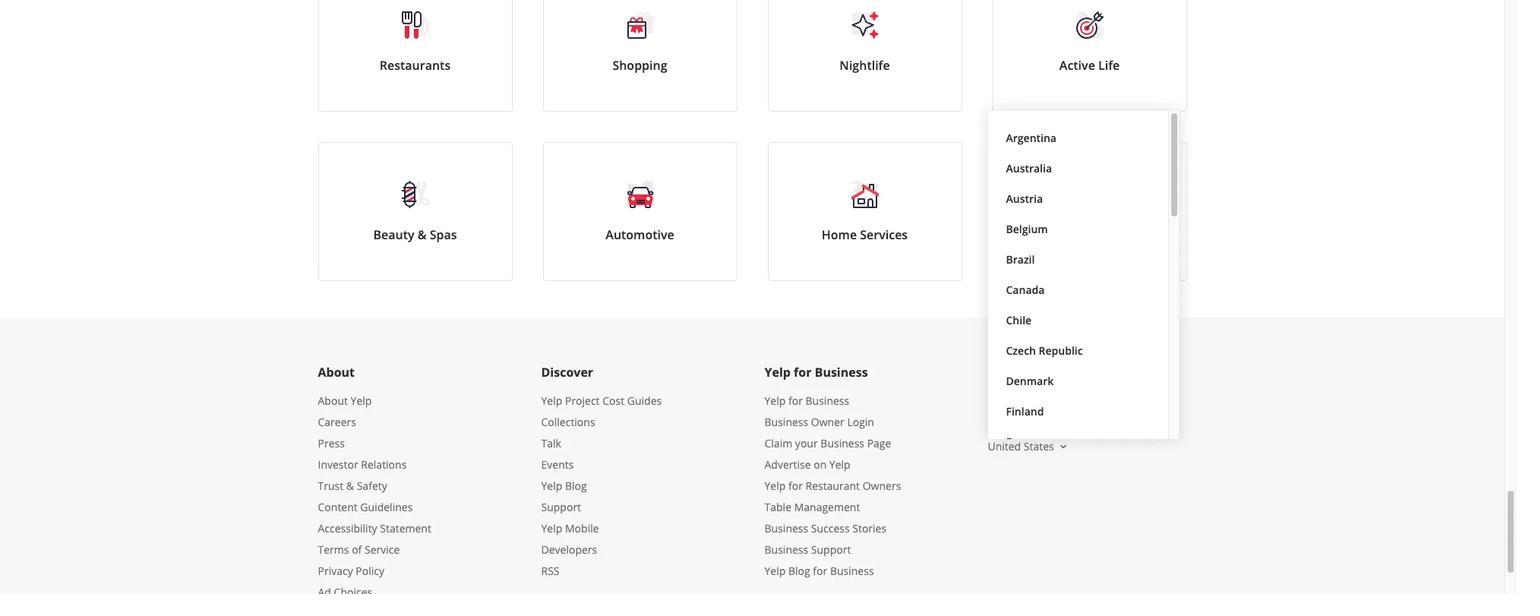 Task type: locate. For each thing, give the bounding box(es) containing it.
life
[[1099, 57, 1120, 74]]

content
[[318, 500, 358, 514]]

success
[[811, 521, 850, 536]]

yelp up table
[[765, 479, 786, 493]]

beauty & spas
[[373, 226, 457, 243]]

content guidelines link
[[318, 500, 413, 514]]

of
[[352, 543, 362, 557]]

about yelp careers press investor relations trust & safety content guidelines accessibility statement terms of service privacy policy
[[318, 394, 432, 578]]

safety
[[357, 479, 387, 493]]

spas
[[430, 226, 457, 243]]

0 vertical spatial about
[[318, 364, 355, 381]]

support link
[[541, 500, 581, 514]]

policy
[[356, 564, 385, 578]]

france button
[[1000, 427, 1156, 457]]

guidelines
[[360, 500, 413, 514]]

about up careers
[[318, 394, 348, 408]]

blog inside yelp project cost guides collections talk events yelp blog support yelp mobile developers rss
[[565, 479, 587, 493]]

1 vertical spatial &
[[346, 479, 354, 493]]

yelp blog for business link
[[765, 564, 874, 578]]

&
[[418, 226, 427, 243], [346, 479, 354, 493]]

yelp
[[765, 364, 791, 381], [351, 394, 372, 408], [541, 394, 563, 408], [765, 394, 786, 408], [830, 457, 851, 472], [541, 479, 563, 493], [765, 479, 786, 493], [541, 521, 563, 536], [765, 564, 786, 578]]

business up owner
[[806, 394, 850, 408]]

discover
[[541, 364, 594, 381]]

page
[[868, 436, 892, 451]]

about up the "about yelp" link
[[318, 364, 355, 381]]

0 horizontal spatial support
[[541, 500, 581, 514]]

advertise
[[765, 457, 811, 472]]

service
[[365, 543, 400, 557]]

1 vertical spatial support
[[811, 543, 851, 557]]

0 horizontal spatial blog
[[565, 479, 587, 493]]

trust & safety link
[[318, 479, 387, 493]]

blog up "support" link
[[565, 479, 587, 493]]

& left spas on the top of page
[[418, 226, 427, 243]]

press link
[[318, 436, 345, 451]]

owner
[[811, 415, 845, 429]]

united
[[988, 439, 1021, 454]]

management
[[795, 500, 861, 514]]

argentina
[[1006, 131, 1057, 145]]

0 vertical spatial support
[[541, 500, 581, 514]]

0 vertical spatial &
[[418, 226, 427, 243]]

active life
[[1060, 57, 1120, 74]]

business down stories
[[830, 564, 874, 578]]

support
[[541, 500, 581, 514], [811, 543, 851, 557]]

collections
[[541, 415, 595, 429]]

your
[[796, 436, 818, 451]]

1 horizontal spatial support
[[811, 543, 851, 557]]

claim your business page link
[[765, 436, 892, 451]]

table
[[765, 500, 792, 514]]

home
[[822, 226, 857, 243]]

events link
[[541, 457, 574, 472]]

about inside about yelp careers press investor relations trust & safety content guidelines accessibility statement terms of service privacy policy
[[318, 394, 348, 408]]

business up claim
[[765, 415, 809, 429]]

support down success
[[811, 543, 851, 557]]

shopping link
[[543, 0, 737, 112]]

relations
[[361, 457, 407, 472]]

about
[[318, 364, 355, 381], [318, 394, 348, 408]]

beauty
[[373, 226, 415, 243]]

for
[[794, 364, 812, 381], [789, 394, 803, 408], [789, 479, 803, 493], [813, 564, 828, 578]]

1 vertical spatial blog
[[789, 564, 811, 578]]

privacy
[[318, 564, 353, 578]]

chile button
[[1000, 305, 1156, 336]]

yelp inside about yelp careers press investor relations trust & safety content guidelines accessibility statement terms of service privacy policy
[[351, 394, 372, 408]]

on
[[814, 457, 827, 472]]

business down owner
[[821, 436, 865, 451]]

active life link
[[993, 0, 1187, 112]]

talk
[[541, 436, 562, 451]]

accessibility
[[318, 521, 377, 536]]

0 vertical spatial blog
[[565, 479, 587, 493]]

business up yelp for business "link"
[[815, 364, 868, 381]]

1 horizontal spatial blog
[[789, 564, 811, 578]]

chile
[[1006, 313, 1032, 328]]

for down business support link
[[813, 564, 828, 578]]

yelp up careers
[[351, 394, 372, 408]]

& right trust
[[346, 479, 354, 493]]

blog down business support link
[[789, 564, 811, 578]]

support down yelp blog link at left
[[541, 500, 581, 514]]

table management link
[[765, 500, 861, 514]]

yelp mobile link
[[541, 521, 599, 536]]

1 vertical spatial about
[[318, 394, 348, 408]]

shopping
[[613, 57, 668, 74]]

rss link
[[541, 564, 560, 578]]

yelp down business support link
[[765, 564, 786, 578]]

advertise on yelp link
[[765, 457, 851, 472]]

business
[[815, 364, 868, 381], [806, 394, 850, 408], [765, 415, 809, 429], [821, 436, 865, 451], [765, 521, 809, 536], [765, 543, 809, 557], [830, 564, 874, 578]]

project
[[565, 394, 600, 408]]

yelp for business
[[765, 364, 868, 381]]

0 horizontal spatial &
[[346, 479, 354, 493]]

brazil button
[[1000, 245, 1156, 275]]

claim
[[765, 436, 793, 451]]

2 about from the top
[[318, 394, 348, 408]]

1 about from the top
[[318, 364, 355, 381]]



Task type: vqa. For each thing, say whether or not it's contained in the screenshot.
Advertise
yes



Task type: describe. For each thing, give the bounding box(es) containing it.
united states
[[988, 439, 1055, 454]]

finland
[[1006, 404, 1044, 419]]

about for about yelp careers press investor relations trust & safety content guidelines accessibility statement terms of service privacy policy
[[318, 394, 348, 408]]

business up yelp blog for business link
[[765, 543, 809, 557]]

accessibility statement link
[[318, 521, 432, 536]]

brazil
[[1006, 252, 1035, 267]]

home services link
[[768, 142, 962, 281]]

terms
[[318, 543, 349, 557]]

yelp project cost guides link
[[541, 394, 662, 408]]

yelp for business business owner login claim your business page advertise on yelp yelp for restaurant owners table management business success stories business support yelp blog for business
[[765, 394, 901, 578]]

guides
[[627, 394, 662, 408]]

australia
[[1006, 161, 1052, 176]]

finland button
[[1000, 397, 1156, 427]]

investor
[[318, 457, 358, 472]]

belgium
[[1006, 222, 1048, 236]]

talk link
[[541, 436, 562, 451]]

yelp blog link
[[541, 479, 587, 493]]

& inside about yelp careers press investor relations trust & safety content guidelines accessibility statement terms of service privacy policy
[[346, 479, 354, 493]]

privacy policy link
[[318, 564, 385, 578]]

statement
[[380, 521, 432, 536]]

business down table
[[765, 521, 809, 536]]

yelp up collections link
[[541, 394, 563, 408]]

states
[[1024, 439, 1055, 454]]

for down "advertise"
[[789, 479, 803, 493]]

czech republic button
[[1000, 336, 1156, 366]]

cost
[[603, 394, 625, 408]]

trust
[[318, 479, 344, 493]]

restaurants
[[380, 57, 451, 74]]

terms of service link
[[318, 543, 400, 557]]

yelp down "support" link
[[541, 521, 563, 536]]

canada button
[[1000, 275, 1156, 305]]

nightlife
[[840, 57, 890, 74]]

owners
[[863, 479, 901, 493]]

countries
[[988, 416, 1047, 432]]

yelp project cost guides collections talk events yelp blog support yelp mobile developers rss
[[541, 394, 662, 578]]

careers
[[318, 415, 356, 429]]

home services
[[822, 226, 908, 243]]

stories
[[853, 521, 887, 536]]

business support link
[[765, 543, 851, 557]]

for up yelp for business "link"
[[794, 364, 812, 381]]

press
[[318, 436, 345, 451]]

support inside yelp project cost guides collections talk events yelp blog support yelp mobile developers rss
[[541, 500, 581, 514]]

nightlife link
[[768, 0, 962, 112]]

restaurants link
[[318, 0, 513, 112]]

support inside yelp for business business owner login claim your business page advertise on yelp yelp for restaurant owners table management business success stories business support yelp blog for business
[[811, 543, 851, 557]]

automotive
[[606, 226, 675, 243]]

beauty & spas link
[[318, 142, 513, 281]]

canada
[[1006, 283, 1045, 297]]

login
[[848, 415, 875, 429]]

developers link
[[541, 543, 597, 557]]

yelp up yelp for business "link"
[[765, 364, 791, 381]]

automotive link
[[543, 142, 737, 281]]

events
[[541, 457, 574, 472]]

for up the business owner login link
[[789, 394, 803, 408]]

yelp down events
[[541, 479, 563, 493]]

yelp up claim
[[765, 394, 786, 408]]

restaurant
[[806, 479, 860, 493]]

collections link
[[541, 415, 595, 429]]

argentina button
[[1000, 123, 1156, 153]]

denmark button
[[1000, 366, 1156, 397]]

16 chevron down v2 image
[[1058, 441, 1070, 453]]

yelp right on
[[830, 457, 851, 472]]

investor relations link
[[318, 457, 407, 472]]

australia button
[[1000, 153, 1156, 184]]

austria
[[1006, 191, 1043, 206]]

czech republic
[[1006, 343, 1083, 358]]

united states button
[[988, 439, 1070, 454]]

about yelp link
[[318, 394, 372, 408]]

blog inside yelp for business business owner login claim your business page advertise on yelp yelp for restaurant owners table management business success stories business support yelp blog for business
[[789, 564, 811, 578]]

languages
[[988, 364, 1053, 381]]

mobile
[[565, 521, 599, 536]]

yelp for business link
[[765, 394, 850, 408]]

france
[[1006, 435, 1041, 449]]

1 horizontal spatial &
[[418, 226, 427, 243]]

developers
[[541, 543, 597, 557]]

business owner login link
[[765, 415, 875, 429]]

active
[[1060, 57, 1096, 74]]

denmark
[[1006, 374, 1054, 388]]

business success stories link
[[765, 521, 887, 536]]

republic
[[1039, 343, 1083, 358]]

services
[[860, 226, 908, 243]]

about for about
[[318, 364, 355, 381]]

austria button
[[1000, 184, 1156, 214]]

careers link
[[318, 415, 356, 429]]



